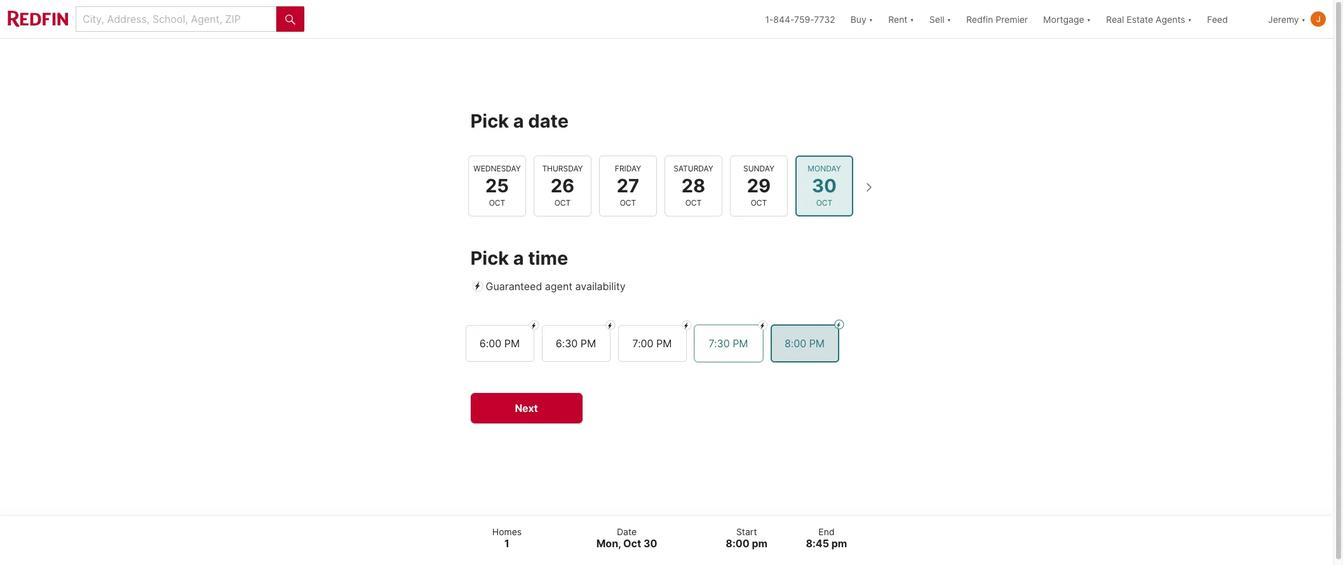 Task type: vqa. For each thing, say whether or not it's contained in the screenshot.


Task type: locate. For each thing, give the bounding box(es) containing it.
759-
[[795, 14, 814, 24]]

8:00
[[785, 338, 807, 350], [726, 538, 750, 550]]

oct down date
[[624, 538, 641, 550]]

6:30
[[556, 338, 578, 350]]

sunday 29 oct
[[743, 164, 774, 208]]

oct inside monday 30 oct
[[816, 198, 832, 208]]

start
[[737, 527, 757, 537]]

▾ right rent
[[910, 14, 915, 24]]

a up "guaranteed"
[[513, 247, 524, 269]]

oct inside 'saturday 28 oct'
[[685, 198, 702, 208]]

a left date
[[513, 110, 524, 132]]

1 vertical spatial 30
[[644, 538, 658, 550]]

rent ▾
[[889, 14, 915, 24]]

real estate agents ▾ button
[[1099, 0, 1200, 38]]

mortgage ▾ button
[[1036, 0, 1099, 38]]

estate
[[1127, 14, 1154, 24]]

mortgage
[[1044, 14, 1085, 24]]

0 horizontal spatial 8:00
[[726, 538, 750, 550]]

oct down monday
[[816, 198, 832, 208]]

3 ▾ from the left
[[947, 14, 951, 24]]

28
[[682, 175, 705, 197]]

date mon, oct  30
[[597, 527, 658, 550]]

sell
[[930, 14, 945, 24]]

1 vertical spatial pick
[[471, 247, 509, 269]]

redfin premier button
[[959, 0, 1036, 38]]

1-
[[766, 14, 774, 24]]

pick a time
[[471, 247, 568, 269]]

▾ for mortgage ▾
[[1087, 14, 1091, 24]]

end
[[819, 527, 835, 537]]

mon,
[[597, 538, 621, 550]]

sunday
[[743, 164, 774, 173]]

mortgage ▾
[[1044, 14, 1091, 24]]

oct
[[489, 198, 505, 208], [554, 198, 571, 208], [620, 198, 636, 208], [685, 198, 702, 208], [751, 198, 767, 208], [816, 198, 832, 208], [624, 538, 641, 550]]

▾ for buy ▾
[[869, 14, 873, 24]]

0 vertical spatial a
[[513, 110, 524, 132]]

0 horizontal spatial 30
[[644, 538, 658, 550]]

6:00 pm
[[480, 338, 520, 350]]

27
[[617, 175, 639, 197]]

oct down 26 at the top of page
[[554, 198, 571, 208]]

redfin
[[967, 14, 994, 24]]

user photo image
[[1311, 11, 1327, 27]]

thursday 26 oct
[[542, 164, 583, 208]]

30 right mon,
[[644, 538, 658, 550]]

end 8:45 pm
[[806, 527, 848, 550]]

oct inside friday 27 oct
[[620, 198, 636, 208]]

0 vertical spatial 8:00
[[785, 338, 807, 350]]

6 ▾ from the left
[[1302, 14, 1306, 24]]

7:00 pm button
[[618, 326, 687, 362]]

30 down monday
[[812, 175, 837, 197]]

oct inside wednesday 25 oct
[[489, 198, 505, 208]]

oct down 29
[[751, 198, 767, 208]]

▾ for rent ▾
[[910, 14, 915, 24]]

wednesday 25 oct
[[473, 164, 521, 208]]

30
[[812, 175, 837, 197], [644, 538, 658, 550]]

pick
[[471, 110, 509, 132], [471, 247, 509, 269]]

pm for 6:00 pm
[[504, 338, 520, 350]]

0 vertical spatial 30
[[812, 175, 837, 197]]

4 ▾ from the left
[[1087, 14, 1091, 24]]

pm inside "button"
[[581, 338, 596, 350]]

pick up "guaranteed"
[[471, 247, 509, 269]]

1 horizontal spatial 30
[[812, 175, 837, 197]]

▾ for sell ▾
[[947, 14, 951, 24]]

pm for 8:00 pm
[[810, 338, 825, 350]]

▾
[[869, 14, 873, 24], [910, 14, 915, 24], [947, 14, 951, 24], [1087, 14, 1091, 24], [1188, 14, 1192, 24], [1302, 14, 1306, 24]]

6:00
[[480, 338, 502, 350]]

6:00 pm button
[[466, 326, 534, 362]]

pm
[[504, 338, 520, 350], [581, 338, 596, 350], [657, 338, 672, 350], [733, 338, 748, 350], [810, 338, 825, 350], [752, 538, 768, 550], [832, 538, 848, 550]]

6:30 pm
[[556, 338, 596, 350]]

1 vertical spatial 8:00
[[726, 538, 750, 550]]

▾ left user photo
[[1302, 14, 1306, 24]]

pick up wednesday on the left top of the page
[[471, 110, 509, 132]]

agents
[[1156, 14, 1186, 24]]

premier
[[996, 14, 1028, 24]]

next button
[[471, 394, 583, 424]]

1 pick from the top
[[471, 110, 509, 132]]

oct down 25
[[489, 198, 505, 208]]

29
[[747, 175, 771, 197]]

date
[[617, 527, 637, 537]]

oct for 30
[[816, 198, 832, 208]]

pm inside button
[[810, 338, 825, 350]]

25
[[485, 175, 509, 197]]

▾ right sell
[[947, 14, 951, 24]]

next image
[[858, 177, 879, 198]]

1 horizontal spatial 8:00
[[785, 338, 807, 350]]

rent
[[889, 14, 908, 24]]

7:30 pm
[[709, 338, 748, 350]]

2 pick from the top
[[471, 247, 509, 269]]

30 inside monday 30 oct
[[812, 175, 837, 197]]

▾ right buy
[[869, 14, 873, 24]]

8:00 pm button
[[771, 325, 839, 363]]

2 a from the top
[[513, 247, 524, 269]]

oct inside 'sunday 29 oct'
[[751, 198, 767, 208]]

oct down 28 in the top right of the page
[[685, 198, 702, 208]]

date
[[528, 110, 569, 132]]

monday 30 oct
[[808, 164, 841, 208]]

8:45
[[806, 538, 829, 550]]

oct for 29
[[751, 198, 767, 208]]

7:30 pm button
[[694, 326, 763, 362]]

0 vertical spatial pick
[[471, 110, 509, 132]]

1 vertical spatial a
[[513, 247, 524, 269]]

2 ▾ from the left
[[910, 14, 915, 24]]

oct inside date mon, oct  30
[[624, 538, 641, 550]]

submit search image
[[285, 14, 296, 25]]

7:00
[[633, 338, 654, 350]]

▾ right mortgage
[[1087, 14, 1091, 24]]

mortgage ▾ button
[[1044, 0, 1091, 38]]

friday
[[615, 164, 641, 173]]

a
[[513, 110, 524, 132], [513, 247, 524, 269]]

real estate agents ▾
[[1107, 14, 1192, 24]]

pick for pick a date
[[471, 110, 509, 132]]

oct down 27
[[620, 198, 636, 208]]

1 ▾ from the left
[[869, 14, 873, 24]]

▾ right the agents
[[1188, 14, 1192, 24]]

1 a from the top
[[513, 110, 524, 132]]

oct inside thursday 26 oct
[[554, 198, 571, 208]]

5 ▾ from the left
[[1188, 14, 1192, 24]]



Task type: describe. For each thing, give the bounding box(es) containing it.
start 8:00 pm
[[726, 527, 768, 550]]

thursday
[[542, 164, 583, 173]]

8:00 inside button
[[785, 338, 807, 350]]

pm for 6:30 pm
[[581, 338, 596, 350]]

oct for 25
[[489, 198, 505, 208]]

oct for 26
[[554, 198, 571, 208]]

availability
[[576, 280, 626, 293]]

pm inside start 8:00 pm
[[752, 538, 768, 550]]

buy ▾ button
[[851, 0, 873, 38]]

saturday 28 oct
[[674, 164, 713, 208]]

buy ▾ button
[[843, 0, 881, 38]]

rent ▾ button
[[889, 0, 915, 38]]

buy ▾
[[851, 14, 873, 24]]

rent ▾ button
[[881, 0, 922, 38]]

agent
[[545, 280, 573, 293]]

7732
[[814, 14, 836, 24]]

7:30
[[709, 338, 730, 350]]

30 inside date mon, oct  30
[[644, 538, 658, 550]]

844-
[[774, 14, 795, 24]]

homes
[[492, 527, 522, 537]]

real estate agents ▾ link
[[1107, 0, 1192, 38]]

friday 27 oct
[[615, 164, 641, 208]]

a for time
[[513, 247, 524, 269]]

pick for pick a time
[[471, 247, 509, 269]]

pm for 7:00 pm
[[657, 338, 672, 350]]

time
[[528, 247, 568, 269]]

saturday
[[674, 164, 713, 173]]

oct for 28
[[685, 198, 702, 208]]

jeremy ▾
[[1269, 14, 1306, 24]]

monday
[[808, 164, 841, 173]]

jeremy
[[1269, 14, 1300, 24]]

6:30 pm button
[[542, 326, 610, 362]]

8:00 inside start 8:00 pm
[[726, 538, 750, 550]]

pm inside end 8:45 pm
[[832, 538, 848, 550]]

next
[[515, 402, 538, 415]]

pm for 7:30 pm
[[733, 338, 748, 350]]

guaranteed agent availability
[[486, 280, 626, 293]]

sell ▾
[[930, 14, 951, 24]]

8:00 pm
[[785, 338, 825, 350]]

homes 1
[[492, 527, 522, 550]]

1
[[505, 538, 510, 550]]

redfin premier
[[967, 14, 1028, 24]]

26
[[551, 175, 574, 197]]

buy
[[851, 14, 867, 24]]

guaranteed
[[486, 280, 542, 293]]

feed
[[1208, 14, 1228, 24]]

oct for 27
[[620, 198, 636, 208]]

a for date
[[513, 110, 524, 132]]

▾ for jeremy ▾
[[1302, 14, 1306, 24]]

sell ▾ button
[[922, 0, 959, 38]]

City, Address, School, Agent, ZIP search field
[[76, 6, 276, 32]]

1-844-759-7732
[[766, 14, 836, 24]]

7:00 pm
[[633, 338, 672, 350]]

wednesday
[[473, 164, 521, 173]]

feed button
[[1200, 0, 1261, 38]]

1-844-759-7732 link
[[766, 14, 836, 24]]

pick a date
[[471, 110, 569, 132]]

real
[[1107, 14, 1125, 24]]

sell ▾ button
[[930, 0, 951, 38]]



